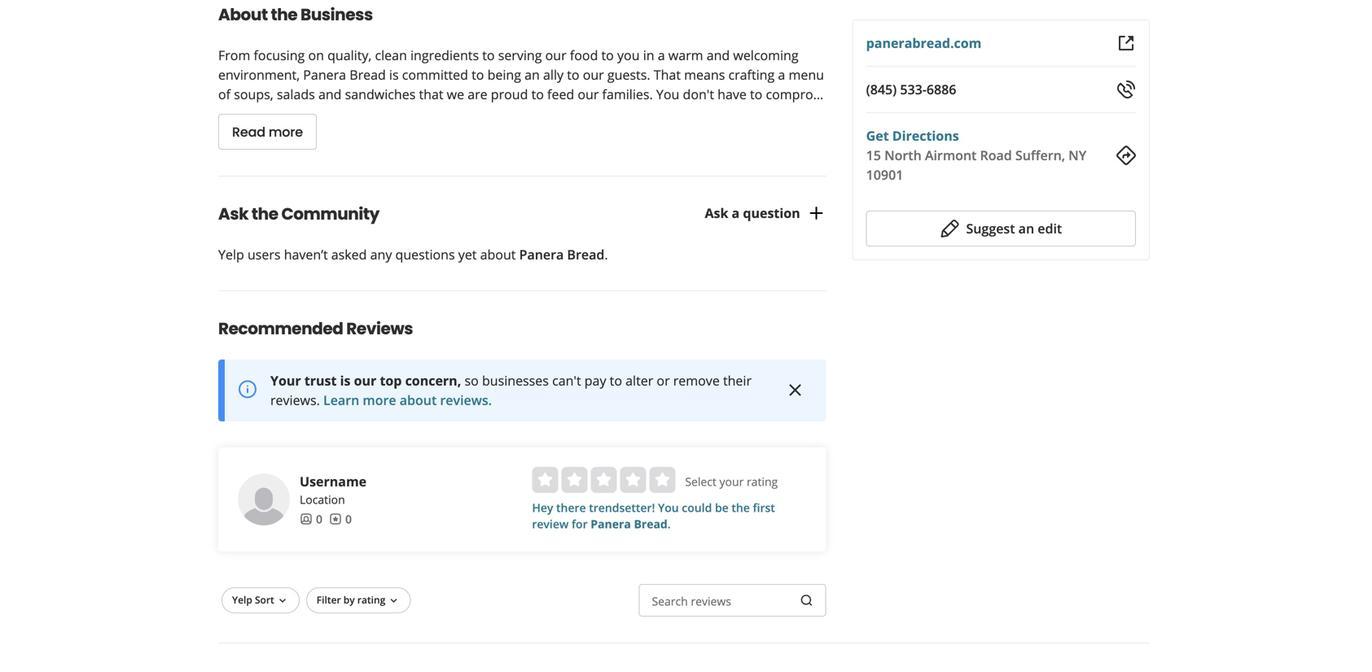 Task type: vqa. For each thing, say whether or not it's contained in the screenshot.
topmost an
yes



Task type: describe. For each thing, give the bounding box(es) containing it.
review
[[532, 517, 569, 532]]

are
[[468, 85, 488, 103]]

the for community
[[252, 203, 278, 225]]

ask the community
[[218, 203, 379, 225]]

about inside ask the community element
[[480, 246, 516, 263]]

by
[[343, 594, 355, 607]]

businesses
[[482, 372, 549, 390]]

15
[[866, 147, 881, 164]]

2 horizontal spatial a
[[778, 66, 785, 83]]

get directions link
[[866, 127, 959, 145]]

alter
[[626, 372, 653, 390]]

the for business
[[271, 3, 297, 26]]

an inside button
[[1019, 220, 1034, 237]]

rating element
[[532, 467, 675, 493]]

yelp sort
[[232, 594, 274, 607]]

that
[[654, 66, 681, 83]]

about the business
[[218, 3, 373, 26]]

bread inside recommended reviews "element"
[[634, 517, 668, 532]]

recommended
[[218, 317, 343, 340]]

read
[[232, 123, 265, 141]]

24 info v2 image
[[238, 380, 257, 399]]

can't
[[552, 372, 581, 390]]

environment,
[[218, 66, 300, 83]]

your
[[270, 372, 301, 390]]

users
[[248, 246, 281, 263]]

username location
[[300, 473, 367, 508]]

panera bread .
[[591, 517, 671, 532]]

being
[[487, 66, 521, 83]]

panerabread.com link
[[866, 34, 982, 52]]

proud
[[491, 85, 528, 103]]

don't
[[683, 85, 714, 103]]

  text field inside recommended reviews "element"
[[639, 585, 826, 617]]

to up being
[[482, 46, 495, 64]]

your trust is our top concern,
[[270, 372, 461, 390]]

suggest an edit button
[[866, 211, 1136, 247]]

to inside so businesses can't pay to alter or remove their reviews.
[[610, 372, 622, 390]]

focusing
[[254, 46, 305, 64]]

soups,
[[234, 85, 273, 103]]

(no rating) image
[[532, 467, 675, 493]]

sandwiches
[[345, 85, 416, 103]]

suffern,
[[1015, 147, 1065, 164]]

…
[[813, 85, 823, 103]]

there
[[556, 500, 586, 516]]

welcoming
[[733, 46, 799, 64]]

panera inside 'from focusing on quality, clean ingredients to serving our food to you in a warm and welcoming environment, panera bread is committed to being an ally to our guests. that means crafting a menu of soups, salads and sandwiches that we are proud to feed our families. you don't have to compro …'
[[303, 66, 346, 83]]

ally
[[543, 66, 564, 83]]

is inside info alert
[[340, 372, 351, 390]]

close image
[[786, 381, 805, 400]]

trust
[[304, 372, 337, 390]]

from
[[218, 46, 250, 64]]

(845) 533-6886
[[866, 81, 956, 98]]

so
[[465, 372, 479, 390]]

airmont
[[925, 147, 977, 164]]

1 horizontal spatial and
[[707, 46, 730, 64]]

crafting
[[728, 66, 775, 83]]

hey
[[532, 500, 553, 516]]

ask for ask a question
[[705, 204, 728, 222]]

means
[[684, 66, 725, 83]]

you inside hey there trendsetter! you could be the first review for
[[658, 500, 679, 516]]

compro
[[766, 85, 813, 103]]

quality,
[[327, 46, 372, 64]]

yet
[[458, 246, 477, 263]]

menu
[[789, 66, 824, 83]]

1 vertical spatial and
[[318, 85, 342, 103]]

recommended reviews element
[[192, 291, 852, 617]]

remove
[[673, 372, 720, 390]]

your
[[719, 474, 744, 490]]

yelp for yelp sort
[[232, 594, 252, 607]]

friends element
[[300, 511, 322, 528]]

yelp users haven't asked any questions yet about panera bread .
[[218, 246, 608, 263]]

our inside info alert
[[354, 372, 376, 390]]

in
[[643, 46, 654, 64]]

ask the community element
[[192, 176, 852, 265]]

16 friends v2 image
[[300, 513, 313, 526]]

panera inside recommended reviews "element"
[[591, 517, 631, 532]]

questions
[[395, 246, 455, 263]]

for
[[572, 517, 588, 532]]

search reviews
[[652, 594, 731, 609]]

pay
[[585, 372, 606, 390]]

feed
[[547, 85, 574, 103]]

on
[[308, 46, 324, 64]]

the inside hey there trendsetter! you could be the first review for
[[732, 500, 750, 516]]

ask a question
[[705, 204, 800, 222]]

food
[[570, 46, 598, 64]]

of
[[218, 85, 231, 103]]

yelp sort button
[[222, 588, 300, 614]]

an inside 'from focusing on quality, clean ingredients to serving our food to you in a warm and welcoming environment, panera bread is committed to being an ally to our guests. that means crafting a menu of soups, salads and sandwiches that we are proud to feed our families. you don't have to compro …'
[[525, 66, 540, 83]]

ingredients
[[410, 46, 479, 64]]

recommended reviews
[[218, 317, 413, 340]]

24 external link v2 image
[[1117, 33, 1136, 53]]

that
[[419, 85, 443, 103]]

0 horizontal spatial a
[[658, 46, 665, 64]]

you inside 'from focusing on quality, clean ingredients to serving our food to you in a warm and welcoming environment, panera bread is committed to being an ally to our guests. that means crafting a menu of soups, salads and sandwiches that we are proud to feed our families. you don't have to compro …'
[[656, 85, 679, 103]]

clean
[[375, 46, 407, 64]]

our right feed
[[578, 85, 599, 103]]

you
[[617, 46, 640, 64]]

filter by rating button
[[306, 588, 411, 614]]

reviews. inside so businesses can't pay to alter or remove their reviews.
[[270, 392, 320, 409]]

to down crafting
[[750, 85, 763, 103]]

location
[[300, 492, 345, 508]]

warm
[[668, 46, 703, 64]]

get
[[866, 127, 889, 145]]



Task type: locate. For each thing, give the bounding box(es) containing it.
and up means
[[707, 46, 730, 64]]

an left edit
[[1019, 220, 1034, 237]]

reviews. down your
[[270, 392, 320, 409]]

1 horizontal spatial .
[[668, 517, 671, 532]]

none radio inside recommended reviews "element"
[[532, 467, 558, 493]]

1 horizontal spatial an
[[1019, 220, 1034, 237]]

. inside recommended reviews "element"
[[668, 517, 671, 532]]

so businesses can't pay to alter or remove their reviews.
[[270, 372, 752, 409]]

1 vertical spatial .
[[668, 517, 671, 532]]

ask for ask the community
[[218, 203, 248, 225]]

road
[[980, 147, 1012, 164]]

top
[[380, 372, 402, 390]]

trendsetter!
[[589, 500, 655, 516]]

yelp
[[218, 246, 244, 263], [232, 594, 252, 607]]

first
[[753, 500, 775, 516]]

  text field
[[639, 585, 826, 617]]

haven't
[[284, 246, 328, 263]]

1 horizontal spatial about
[[480, 246, 516, 263]]

1 horizontal spatial panera
[[519, 246, 564, 263]]

1 vertical spatial an
[[1019, 220, 1034, 237]]

filter
[[317, 594, 341, 607]]

you left could
[[658, 500, 679, 516]]

learn more about reviews.
[[323, 392, 492, 409]]

or
[[657, 372, 670, 390]]

rating right by at left
[[357, 594, 385, 607]]

hey there trendsetter! you could be the first review for
[[532, 500, 775, 532]]

0 horizontal spatial ask
[[218, 203, 248, 225]]

1 vertical spatial rating
[[357, 594, 385, 607]]

reviews
[[691, 594, 731, 609]]

1 horizontal spatial more
[[363, 392, 396, 409]]

2 reviews. from the left
[[440, 392, 492, 409]]

about down concern,
[[400, 392, 437, 409]]

0 vertical spatial is
[[389, 66, 399, 83]]

any
[[370, 246, 392, 263]]

our
[[545, 46, 567, 64], [583, 66, 604, 83], [578, 85, 599, 103], [354, 372, 376, 390]]

0 vertical spatial more
[[269, 123, 303, 141]]

is down clean
[[389, 66, 399, 83]]

24 directions v2 image
[[1117, 146, 1136, 165]]

search image
[[800, 595, 813, 608]]

6886
[[927, 81, 956, 98]]

1 vertical spatial about
[[400, 392, 437, 409]]

2 horizontal spatial bread
[[634, 517, 668, 532]]

directions
[[892, 127, 959, 145]]

committed
[[402, 66, 468, 83]]

1 vertical spatial bread
[[567, 246, 605, 263]]

more for learn
[[363, 392, 396, 409]]

1 vertical spatial yelp
[[232, 594, 252, 607]]

(845)
[[866, 81, 897, 98]]

panera down trendsetter!
[[591, 517, 631, 532]]

1 horizontal spatial 0
[[345, 512, 352, 527]]

0 vertical spatial bread
[[350, 66, 386, 83]]

1 16 chevron down v2 image from the left
[[276, 595, 289, 608]]

get directions 15 north airmont road suffern, ny 10901
[[866, 127, 1087, 184]]

to
[[482, 46, 495, 64], [601, 46, 614, 64], [472, 66, 484, 83], [567, 66, 579, 83], [531, 85, 544, 103], [750, 85, 763, 103], [610, 372, 622, 390]]

to right pay
[[610, 372, 622, 390]]

the up focusing
[[271, 3, 297, 26]]

about
[[480, 246, 516, 263], [400, 392, 437, 409]]

rating up first
[[747, 474, 778, 490]]

10901
[[866, 166, 903, 184]]

1 horizontal spatial rating
[[747, 474, 778, 490]]

16 chevron down v2 image
[[276, 595, 289, 608], [387, 595, 400, 608]]

2 vertical spatial a
[[732, 204, 740, 222]]

photo of username image
[[238, 474, 290, 526]]

panerabread.com
[[866, 34, 982, 52]]

bread inside ask the community element
[[567, 246, 605, 263]]

guests.
[[607, 66, 650, 83]]

0 vertical spatial rating
[[747, 474, 778, 490]]

16 chevron down v2 image for yelp sort
[[276, 595, 289, 608]]

a
[[658, 46, 665, 64], [778, 66, 785, 83], [732, 204, 740, 222]]

1 vertical spatial a
[[778, 66, 785, 83]]

. inside ask the community element
[[605, 246, 608, 263]]

2 16 chevron down v2 image from the left
[[387, 595, 400, 608]]

ask left question
[[705, 204, 728, 222]]

yelp left users
[[218, 246, 244, 263]]

0 horizontal spatial more
[[269, 123, 303, 141]]

2 vertical spatial the
[[732, 500, 750, 516]]

0 horizontal spatial .
[[605, 246, 608, 263]]

16 chevron down v2 image right filter by rating
[[387, 595, 400, 608]]

ny
[[1069, 147, 1087, 164]]

0 for "reviews" element
[[345, 512, 352, 527]]

our down food
[[583, 66, 604, 83]]

to left you
[[601, 46, 614, 64]]

is up learn at the bottom left of page
[[340, 372, 351, 390]]

0 vertical spatial the
[[271, 3, 297, 26]]

2 horizontal spatial panera
[[591, 517, 631, 532]]

1 vertical spatial more
[[363, 392, 396, 409]]

16 chevron down v2 image inside filter by rating dropdown button
[[387, 595, 400, 608]]

None radio
[[561, 467, 587, 493], [591, 467, 617, 493], [620, 467, 646, 493], [649, 467, 675, 493], [561, 467, 587, 493], [591, 467, 617, 493], [620, 467, 646, 493], [649, 467, 675, 493]]

1 vertical spatial panera
[[519, 246, 564, 263]]

rating for select your rating
[[747, 474, 778, 490]]

16 chevron down v2 image right sort
[[276, 595, 289, 608]]

1 reviews. from the left
[[270, 392, 320, 409]]

panera right yet
[[519, 246, 564, 263]]

be
[[715, 500, 729, 516]]

panera down on
[[303, 66, 346, 83]]

the up users
[[252, 203, 278, 225]]

1 vertical spatial is
[[340, 372, 351, 390]]

2 vertical spatial bread
[[634, 517, 668, 532]]

community
[[281, 203, 379, 225]]

1 0 from the left
[[316, 512, 322, 527]]

0 vertical spatial and
[[707, 46, 730, 64]]

24 add v2 image
[[807, 204, 826, 223]]

a left question
[[732, 204, 740, 222]]

16 chevron down v2 image inside the yelp sort dropdown button
[[276, 595, 289, 608]]

you down 'that'
[[656, 85, 679, 103]]

you
[[656, 85, 679, 103], [658, 500, 679, 516]]

asked
[[331, 246, 367, 263]]

a right in
[[658, 46, 665, 64]]

about right yet
[[480, 246, 516, 263]]

0 for friends element
[[316, 512, 322, 527]]

0 horizontal spatial an
[[525, 66, 540, 83]]

0 horizontal spatial bread
[[350, 66, 386, 83]]

16 chevron down v2 image for filter by rating
[[387, 595, 400, 608]]

panera inside ask the community element
[[519, 246, 564, 263]]

533-
[[900, 81, 927, 98]]

1 horizontal spatial ask
[[705, 204, 728, 222]]

yelp left sort
[[232, 594, 252, 607]]

about
[[218, 3, 268, 26]]

our left the top
[[354, 372, 376, 390]]

.
[[605, 246, 608, 263], [668, 517, 671, 532]]

yelp for yelp users haven't asked any questions yet about panera bread .
[[218, 246, 244, 263]]

to up are
[[472, 66, 484, 83]]

0 vertical spatial about
[[480, 246, 516, 263]]

more
[[269, 123, 303, 141], [363, 392, 396, 409]]

1 vertical spatial you
[[658, 500, 679, 516]]

families.
[[602, 85, 653, 103]]

the right be
[[732, 500, 750, 516]]

panera
[[303, 66, 346, 83], [519, 246, 564, 263], [591, 517, 631, 532]]

filter by rating
[[317, 594, 385, 607]]

and
[[707, 46, 730, 64], [318, 85, 342, 103]]

more inside button
[[269, 123, 303, 141]]

0 inside "reviews" element
[[345, 512, 352, 527]]

we
[[447, 85, 464, 103]]

select your rating
[[685, 474, 778, 490]]

more right read
[[269, 123, 303, 141]]

0 vertical spatial a
[[658, 46, 665, 64]]

question
[[743, 204, 800, 222]]

learn
[[323, 392, 359, 409]]

serving
[[498, 46, 542, 64]]

2 0 from the left
[[345, 512, 352, 527]]

sort
[[255, 594, 274, 607]]

reviews
[[346, 317, 413, 340]]

0 horizontal spatial about
[[400, 392, 437, 409]]

bread
[[350, 66, 386, 83], [567, 246, 605, 263], [634, 517, 668, 532]]

our up ally
[[545, 46, 567, 64]]

0 vertical spatial yelp
[[218, 246, 244, 263]]

reviews element
[[329, 511, 352, 528]]

24 pencil v2 image
[[940, 219, 960, 239]]

more down the top
[[363, 392, 396, 409]]

1 horizontal spatial bread
[[567, 246, 605, 263]]

suggest an edit
[[966, 220, 1062, 237]]

about the business element
[[192, 0, 826, 150]]

salads
[[277, 85, 315, 103]]

0 vertical spatial an
[[525, 66, 540, 83]]

reviews. down so
[[440, 392, 492, 409]]

an left ally
[[525, 66, 540, 83]]

bread inside 'from focusing on quality, clean ingredients to serving our food to you in a warm and welcoming environment, panera bread is committed to being an ally to our guests. that means crafting a menu of soups, salads and sandwiches that we are proud to feed our families. you don't have to compro …'
[[350, 66, 386, 83]]

0 vertical spatial panera
[[303, 66, 346, 83]]

rating for filter by rating
[[357, 594, 385, 607]]

0 horizontal spatial is
[[340, 372, 351, 390]]

read more
[[232, 123, 303, 141]]

is inside 'from focusing on quality, clean ingredients to serving our food to you in a warm and welcoming environment, panera bread is committed to being an ally to our guests. that means crafting a menu of soups, salads and sandwiches that we are proud to feed our families. you don't have to compro …'
[[389, 66, 399, 83]]

to left feed
[[531, 85, 544, 103]]

1 horizontal spatial 16 chevron down v2 image
[[387, 595, 400, 608]]

0 vertical spatial .
[[605, 246, 608, 263]]

and right salads
[[318, 85, 342, 103]]

ask up users
[[218, 203, 248, 225]]

about inside info alert
[[400, 392, 437, 409]]

read more button
[[218, 114, 317, 150]]

1 horizontal spatial reviews.
[[440, 392, 492, 409]]

0 horizontal spatial rating
[[357, 594, 385, 607]]

rating inside filter by rating dropdown button
[[357, 594, 385, 607]]

24 phone v2 image
[[1117, 80, 1136, 99]]

ask a question link
[[705, 204, 826, 223]]

is
[[389, 66, 399, 83], [340, 372, 351, 390]]

from focusing on quality, clean ingredients to serving our food to you in a warm and welcoming environment, panera bread is committed to being an ally to our guests. that means crafting a menu of soups, salads and sandwiches that we are proud to feed our families. you don't have to compro …
[[218, 46, 824, 103]]

their
[[723, 372, 752, 390]]

concern,
[[405, 372, 461, 390]]

0 horizontal spatial 16 chevron down v2 image
[[276, 595, 289, 608]]

0 vertical spatial you
[[656, 85, 679, 103]]

learn more about reviews. link
[[323, 392, 492, 409]]

info alert
[[218, 360, 826, 422]]

None radio
[[532, 467, 558, 493]]

0 right 16 friends v2 image
[[316, 512, 322, 527]]

a up compro
[[778, 66, 785, 83]]

more for read
[[269, 123, 303, 141]]

business
[[301, 3, 373, 26]]

yelp inside dropdown button
[[232, 594, 252, 607]]

2 vertical spatial panera
[[591, 517, 631, 532]]

more inside info alert
[[363, 392, 396, 409]]

1 vertical spatial the
[[252, 203, 278, 225]]

edit
[[1038, 220, 1062, 237]]

search
[[652, 594, 688, 609]]

1 horizontal spatial is
[[389, 66, 399, 83]]

16 review v2 image
[[329, 513, 342, 526]]

to right ally
[[567, 66, 579, 83]]

rating
[[747, 474, 778, 490], [357, 594, 385, 607]]

0 inside friends element
[[316, 512, 322, 527]]

0 horizontal spatial and
[[318, 85, 342, 103]]

0 horizontal spatial panera
[[303, 66, 346, 83]]

0 right the 16 review v2 icon
[[345, 512, 352, 527]]

select
[[685, 474, 717, 490]]

0 horizontal spatial 0
[[316, 512, 322, 527]]

0 horizontal spatial reviews.
[[270, 392, 320, 409]]

yelp inside ask the community element
[[218, 246, 244, 263]]

north
[[884, 147, 922, 164]]

1 horizontal spatial a
[[732, 204, 740, 222]]



